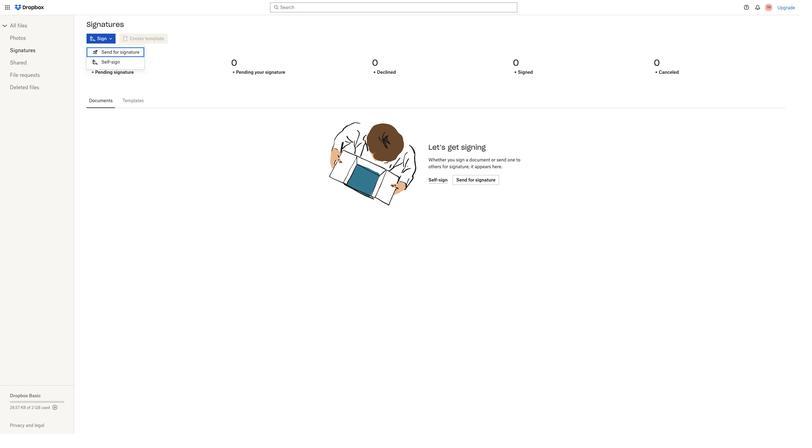 Task type: locate. For each thing, give the bounding box(es) containing it.
1 pending from the left
[[95, 70, 113, 75]]

0 for declined
[[372, 57, 378, 68]]

1 vertical spatial signatures
[[10, 47, 36, 54]]

files right all
[[18, 23, 27, 29]]

canceled
[[660, 70, 680, 75]]

0 left self-
[[90, 57, 96, 68]]

for
[[113, 49, 119, 55], [443, 164, 449, 170]]

documents
[[89, 98, 113, 103]]

others
[[429, 164, 442, 170]]

pending your signature
[[236, 70, 286, 75]]

signatures up shared
[[10, 47, 36, 54]]

5 0 from the left
[[655, 57, 661, 68]]

signature up self-sign menu item
[[120, 49, 140, 55]]

privacy and legal
[[10, 423, 44, 429]]

0 horizontal spatial sign
[[111, 59, 120, 65]]

1 horizontal spatial sign
[[456, 157, 465, 163]]

here.
[[493, 164, 503, 170]]

let's get signing
[[429, 143, 486, 152]]

28.57 kb of 2 gb used
[[10, 406, 50, 411]]

0 for canceled
[[655, 57, 661, 68]]

whether
[[429, 157, 447, 163]]

signature,
[[450, 164, 470, 170]]

signature right your
[[265, 70, 286, 75]]

0 up declined
[[372, 57, 378, 68]]

sign inside whether you sign a document or send one to others for signature, it appears here.
[[456, 157, 465, 163]]

files
[[18, 23, 27, 29], [30, 84, 39, 91]]

send
[[497, 157, 507, 163]]

1 horizontal spatial pending
[[236, 70, 254, 75]]

sign
[[111, 59, 120, 65], [456, 157, 465, 163]]

signatures up send
[[87, 20, 124, 29]]

one
[[508, 157, 516, 163]]

0 horizontal spatial for
[[113, 49, 119, 55]]

upgrade
[[778, 5, 796, 10]]

signatures link
[[10, 44, 64, 57]]

all files
[[10, 23, 27, 29]]

for down you
[[443, 164, 449, 170]]

pending left your
[[236, 70, 254, 75]]

files down file requests link
[[30, 84, 39, 91]]

self-sign menu item
[[87, 57, 144, 67]]

0 horizontal spatial files
[[18, 23, 27, 29]]

pending down self-
[[95, 70, 113, 75]]

send
[[101, 49, 112, 55]]

let's
[[429, 143, 446, 152]]

self-
[[101, 59, 111, 65]]

2 pending from the left
[[236, 70, 254, 75]]

1 0 from the left
[[90, 57, 96, 68]]

shared link
[[10, 57, 64, 69]]

0 vertical spatial for
[[113, 49, 119, 55]]

file requests link
[[10, 69, 64, 81]]

1 horizontal spatial signatures
[[87, 20, 124, 29]]

0 vertical spatial sign
[[111, 59, 120, 65]]

requests
[[20, 72, 40, 78]]

files inside "link"
[[30, 84, 39, 91]]

it
[[471, 164, 474, 170]]

you
[[448, 157, 455, 163]]

1 vertical spatial sign
[[456, 157, 465, 163]]

0
[[90, 57, 96, 68], [231, 57, 237, 68], [372, 57, 378, 68], [514, 57, 520, 68], [655, 57, 661, 68]]

3 0 from the left
[[372, 57, 378, 68]]

tab list
[[87, 93, 786, 108]]

files for all files
[[18, 23, 27, 29]]

and
[[26, 423, 33, 429]]

4 0 from the left
[[514, 57, 520, 68]]

pending for pending signature
[[95, 70, 113, 75]]

of
[[27, 406, 30, 411]]

deleted files link
[[10, 81, 64, 94]]

signing
[[462, 143, 486, 152]]

signatures
[[87, 20, 124, 29], [10, 47, 36, 54]]

dropbox
[[10, 394, 28, 399]]

1 horizontal spatial for
[[443, 164, 449, 170]]

1 horizontal spatial files
[[30, 84, 39, 91]]

whether you sign a document or send one to others for signature, it appears here.
[[429, 157, 521, 170]]

0 up canceled on the top of page
[[655, 57, 661, 68]]

sign left a
[[456, 157, 465, 163]]

signature inside menu item
[[120, 49, 140, 55]]

sign inside menu item
[[111, 59, 120, 65]]

sign down "send for signature" menu item
[[111, 59, 120, 65]]

0 up signed
[[514, 57, 520, 68]]

shared
[[10, 60, 27, 66]]

1 vertical spatial for
[[443, 164, 449, 170]]

1 vertical spatial files
[[30, 84, 39, 91]]

0 up pending your signature
[[231, 57, 237, 68]]

global header element
[[0, 0, 801, 15]]

0 vertical spatial files
[[18, 23, 27, 29]]

2 0 from the left
[[231, 57, 237, 68]]

privacy
[[10, 423, 25, 429]]

0 horizontal spatial pending
[[95, 70, 113, 75]]

deleted files
[[10, 84, 39, 91]]

2
[[31, 406, 34, 411]]

file requests
[[10, 72, 40, 78]]

pending
[[95, 70, 113, 75], [236, 70, 254, 75]]

0 vertical spatial signatures
[[87, 20, 124, 29]]

signature
[[120, 49, 140, 55], [114, 70, 134, 75], [265, 70, 286, 75]]

for right send
[[113, 49, 119, 55]]



Task type: vqa. For each thing, say whether or not it's contained in the screenshot.
rightmost Pending
yes



Task type: describe. For each thing, give the bounding box(es) containing it.
signed
[[518, 70, 534, 75]]

photos
[[10, 35, 26, 41]]

for inside menu item
[[113, 49, 119, 55]]

pending for pending your signature
[[236, 70, 254, 75]]

or
[[492, 157, 496, 163]]

get more space image
[[51, 405, 59, 412]]

self-sign
[[101, 59, 120, 65]]

0 horizontal spatial signatures
[[10, 47, 36, 54]]

all
[[10, 23, 16, 29]]

28.57
[[10, 406, 20, 411]]

privacy and legal link
[[10, 423, 74, 429]]

file
[[10, 72, 18, 78]]

signature for pending your signature
[[265, 70, 286, 75]]

appears
[[475, 164, 492, 170]]

files for deleted files
[[30, 84, 39, 91]]

deleted
[[10, 84, 28, 91]]

all files link
[[10, 21, 74, 31]]

kb
[[21, 406, 26, 411]]

0 for pending your signature
[[231, 57, 237, 68]]

basic
[[29, 394, 41, 399]]

a
[[466, 157, 469, 163]]

send for signature
[[101, 49, 140, 55]]

dropbox basic
[[10, 394, 41, 399]]

0 for pending signature
[[90, 57, 96, 68]]

signature for send for signature
[[120, 49, 140, 55]]

upgrade link
[[778, 5, 796, 10]]

used
[[41, 406, 50, 411]]

templates tab
[[120, 93, 146, 108]]

0 for signed
[[514, 57, 520, 68]]

legal
[[35, 423, 44, 429]]

send for signature menu item
[[87, 47, 144, 57]]

documents tab
[[87, 93, 115, 108]]

pending signature
[[95, 70, 134, 75]]

for inside whether you sign a document or send one to others for signature, it appears here.
[[443, 164, 449, 170]]

tab list containing documents
[[87, 93, 786, 108]]

photos link
[[10, 32, 64, 44]]

declined
[[377, 70, 396, 75]]

dropbox logo - go to the homepage image
[[12, 2, 46, 12]]

to
[[517, 157, 521, 163]]

signature down self-sign menu item
[[114, 70, 134, 75]]

gb
[[35, 406, 40, 411]]

document
[[470, 157, 491, 163]]

your
[[255, 70, 264, 75]]

get
[[448, 143, 459, 152]]

templates
[[123, 98, 144, 103]]



